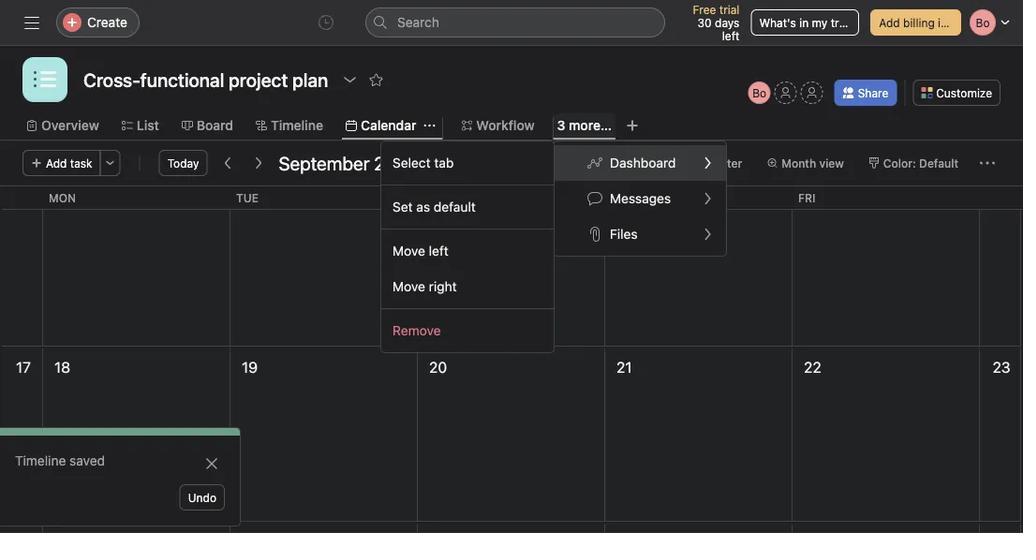 Task type: vqa. For each thing, say whether or not it's contained in the screenshot.
topmost "Timeline"
yes



Task type: describe. For each thing, give the bounding box(es) containing it.
2023
[[374, 152, 418, 174]]

previous month image
[[221, 156, 236, 171]]

overview link
[[26, 115, 99, 136]]

thu
[[611, 191, 635, 204]]

1 vertical spatial left
[[429, 243, 449, 259]]

create button
[[56, 8, 140, 38]]

calendar link
[[346, 115, 417, 136]]

workflow link
[[462, 115, 535, 136]]

september 2023
[[279, 152, 418, 174]]

left inside free trial 30 days left
[[723, 29, 740, 42]]

search
[[398, 15, 440, 30]]

add task
[[46, 157, 92, 170]]

month view
[[782, 157, 845, 170]]

expand sidebar image
[[24, 15, 39, 30]]

calendar
[[361, 118, 417, 133]]

messages
[[610, 191, 671, 206]]

free trial 30 days left
[[693, 3, 740, 42]]

show options image
[[343, 72, 358, 87]]

timeline saved
[[15, 453, 105, 469]]

color: default button
[[861, 150, 968, 176]]

remove
[[393, 323, 441, 338]]

what's in my trial? button
[[751, 9, 860, 36]]

add for add task
[[46, 157, 67, 170]]

month view button
[[759, 150, 853, 176]]

task
[[70, 157, 92, 170]]

22
[[804, 359, 822, 376]]

wed
[[424, 191, 450, 204]]

color:
[[884, 157, 917, 170]]

free
[[693, 3, 717, 16]]

19
[[242, 359, 258, 376]]

undo
[[188, 491, 217, 504]]

tue
[[236, 191, 259, 204]]

more…
[[569, 118, 612, 133]]

overview
[[41, 118, 99, 133]]

move for move right
[[393, 279, 426, 294]]

add billing info button
[[871, 9, 962, 36]]

view
[[820, 157, 845, 170]]

bo button
[[749, 82, 771, 104]]

in
[[800, 16, 809, 29]]

search list box
[[366, 8, 666, 38]]

tab
[[435, 155, 454, 171]]

20
[[429, 359, 447, 376]]

add billing info
[[880, 16, 958, 29]]

days
[[715, 16, 740, 29]]

list image
[[34, 68, 56, 91]]

move left
[[393, 243, 449, 259]]

select tab
[[393, 155, 454, 171]]

customize button
[[914, 80, 1001, 106]]

move right
[[393, 279, 457, 294]]

add to starred image
[[369, 72, 384, 87]]

set as default
[[393, 199, 476, 215]]

dashboard menu item
[[554, 145, 727, 181]]

files
[[610, 226, 638, 242]]

trial
[[720, 3, 740, 16]]

next month image
[[251, 156, 266, 171]]

september
[[279, 152, 370, 174]]

month
[[782, 157, 817, 170]]



Task type: locate. For each thing, give the bounding box(es) containing it.
add left "billing"
[[880, 16, 901, 29]]

my
[[813, 16, 828, 29]]

left
[[723, 29, 740, 42], [429, 243, 449, 259]]

move left right
[[393, 279, 426, 294]]

set
[[393, 199, 413, 215]]

1 vertical spatial timeline
[[15, 453, 66, 469]]

1 horizontal spatial timeline
[[271, 118, 323, 133]]

3 more… button
[[558, 115, 612, 136]]

add
[[880, 16, 901, 29], [46, 157, 67, 170]]

customize
[[937, 86, 993, 99]]

add inside 'button'
[[880, 16, 901, 29]]

close image
[[204, 457, 219, 472]]

add for add billing info
[[880, 16, 901, 29]]

left down trial
[[723, 29, 740, 42]]

what's in my trial?
[[760, 16, 857, 29]]

move for move left
[[393, 243, 426, 259]]

0 vertical spatial add
[[880, 16, 901, 29]]

list
[[137, 118, 159, 133]]

1 vertical spatial add
[[46, 157, 67, 170]]

timeline
[[271, 118, 323, 133], [15, 453, 66, 469]]

share
[[859, 86, 889, 99]]

history image
[[319, 15, 334, 30]]

0 vertical spatial move
[[393, 243, 426, 259]]

workflow
[[477, 118, 535, 133]]

more actions image
[[105, 158, 116, 169]]

0 horizontal spatial left
[[429, 243, 449, 259]]

board link
[[182, 115, 233, 136]]

1 horizontal spatial left
[[723, 29, 740, 42]]

timeline up september
[[271, 118, 323, 133]]

timeline for timeline saved
[[15, 453, 66, 469]]

default
[[434, 199, 476, 215]]

17
[[16, 359, 31, 376]]

move
[[393, 243, 426, 259], [393, 279, 426, 294]]

fri
[[799, 191, 816, 204]]

timeline for timeline
[[271, 118, 323, 133]]

search button
[[366, 8, 666, 38]]

mon
[[49, 191, 76, 204]]

3
[[558, 118, 566, 133]]

18
[[54, 359, 70, 376]]

add left task
[[46, 157, 67, 170]]

trial?
[[831, 16, 857, 29]]

0 vertical spatial timeline
[[271, 118, 323, 133]]

list link
[[122, 115, 159, 136]]

what's
[[760, 16, 797, 29]]

move up move right
[[393, 243, 426, 259]]

left up right
[[429, 243, 449, 259]]

add tab image
[[625, 118, 640, 133]]

color: default
[[884, 157, 959, 170]]

info
[[939, 16, 958, 29]]

3 more…
[[558, 118, 612, 133]]

select
[[393, 155, 431, 171]]

today button
[[159, 150, 208, 176]]

bo
[[753, 86, 767, 99]]

saved
[[70, 453, 105, 469]]

0 horizontal spatial add
[[46, 157, 67, 170]]

billing
[[904, 16, 935, 29]]

add task button
[[23, 150, 101, 176]]

more actions image
[[981, 156, 996, 171]]

1 vertical spatial move
[[393, 279, 426, 294]]

today
[[167, 157, 199, 170]]

timeline left saved
[[15, 453, 66, 469]]

default
[[920, 157, 959, 170]]

None text field
[[79, 63, 333, 97]]

add inside button
[[46, 157, 67, 170]]

1 move from the top
[[393, 243, 426, 259]]

1 horizontal spatial add
[[880, 16, 901, 29]]

right
[[429, 279, 457, 294]]

create
[[87, 15, 127, 30]]

23
[[993, 359, 1011, 376]]

board
[[197, 118, 233, 133]]

share button
[[835, 80, 898, 106]]

30
[[698, 16, 712, 29]]

21
[[617, 359, 632, 376]]

2 move from the top
[[393, 279, 426, 294]]

timeline link
[[256, 115, 323, 136]]

tab actions image
[[424, 120, 435, 131]]

as
[[417, 199, 430, 215]]

0 horizontal spatial timeline
[[15, 453, 66, 469]]

undo button
[[180, 485, 225, 511]]

0 vertical spatial left
[[723, 29, 740, 42]]

dashboard
[[610, 155, 676, 171]]



